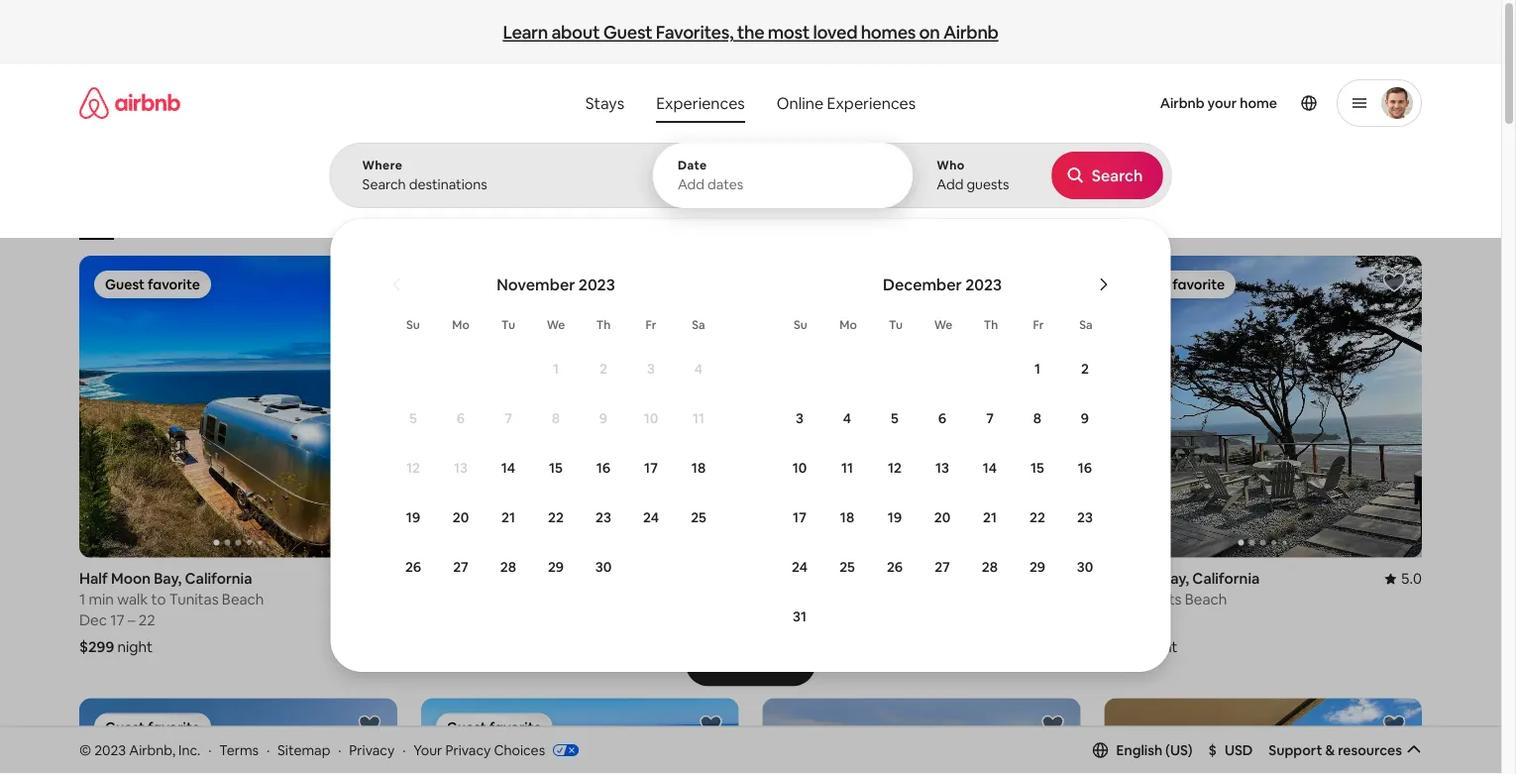 Task type: locate. For each thing, give the bounding box(es) containing it.
3
[[647, 360, 655, 378], [796, 409, 804, 427]]

– down walk
[[128, 611, 135, 630]]

– right 31
[[813, 611, 821, 630]]

· right inc.
[[208, 741, 212, 759]]

·
[[208, 741, 212, 759], [267, 741, 270, 759], [338, 741, 342, 759], [403, 741, 406, 759]]

2 add from the left
[[937, 175, 964, 193]]

1 – from the left
[[128, 611, 135, 630]]

1 vertical spatial 3
[[796, 409, 804, 427]]

california
[[185, 569, 252, 589], [504, 569, 571, 589], [865, 569, 932, 589], [1193, 569, 1260, 589]]

29
[[548, 558, 564, 576], [1030, 558, 1046, 576]]

2 experiences from the left
[[827, 93, 916, 113]]

1 horizontal spatial 12
[[888, 459, 902, 477]]

night down wrights
[[1143, 638, 1178, 657]]

0 horizontal spatial 19
[[406, 509, 420, 526]]

0 vertical spatial 4
[[695, 360, 703, 378]]

1 experiences from the left
[[656, 93, 745, 113]]

2 5 from the left
[[891, 409, 899, 427]]

0 horizontal spatial 28
[[501, 558, 517, 576]]

1 horizontal spatial 10
[[793, 459, 807, 477]]

29 button
[[532, 543, 580, 591], [1014, 543, 1062, 591]]

we down december 2023
[[935, 317, 953, 333]]

10
[[644, 409, 659, 427], [793, 459, 807, 477]]

guest
[[604, 21, 653, 44]]

0 horizontal spatial 22 button
[[532, 494, 580, 541]]

30
[[596, 558, 612, 576], [1077, 558, 1094, 576]]

14 for first 14 button from left
[[501, 459, 516, 477]]

1 horizontal spatial 15
[[1031, 459, 1045, 477]]

14 for 1st 14 button from the right
[[983, 459, 997, 477]]

california right cruz,
[[504, 569, 571, 589]]

9 button
[[580, 395, 628, 442], [1062, 395, 1109, 442]]

20
[[453, 509, 469, 526], [935, 509, 951, 526]]

31
[[793, 608, 807, 626]]

we down november 2023
[[547, 317, 565, 333]]

1 horizontal spatial 20 button
[[919, 494, 967, 541]]

sa
[[692, 317, 706, 333], [1080, 317, 1093, 333]]

16 button
[[580, 444, 628, 492], [1062, 444, 1109, 492]]

29 button right cruz,
[[532, 543, 580, 591]]

1 horizontal spatial 30
[[1077, 558, 1094, 576]]

1 vertical spatial airbnb
[[1161, 94, 1205, 112]]

1 horizontal spatial 21 button
[[967, 494, 1014, 541]]

california right bodega
[[1193, 569, 1260, 589]]

2 su from the left
[[794, 317, 808, 333]]

2 21 button from the left
[[967, 494, 1014, 541]]

2 30 from the left
[[1077, 558, 1094, 576]]

2 13 from the left
[[936, 459, 950, 477]]

2 15 button from the left
[[1014, 444, 1062, 492]]

1 horizontal spatial night
[[1143, 638, 1178, 657]]

half moon bay, california 1 min walk to tunitas beach dec 17 – 22 $299 night
[[79, 569, 264, 657]]

1 vertical spatial 10
[[793, 459, 807, 477]]

2 28 from the left
[[982, 558, 998, 576]]

2 8 from the left
[[1034, 409, 1042, 427]]

–
[[128, 611, 135, 630], [813, 611, 821, 630]]

2 button
[[580, 345, 628, 393], [1062, 345, 1109, 393]]

1 horizontal spatial 3 button
[[776, 395, 824, 442]]

experiences right online
[[827, 93, 916, 113]]

1 14 from the left
[[501, 459, 516, 477]]

24 for bottom the 24 button
[[792, 558, 808, 576]]

learn about guest favorites, the most loved homes on airbnb link
[[495, 13, 1007, 52]]

1 horizontal spatial add
[[937, 175, 964, 193]]

22 up 'santa cruz, california'
[[548, 509, 564, 526]]

0 horizontal spatial bay,
[[154, 569, 182, 589]]

1 15 from the left
[[549, 459, 563, 477]]

17
[[645, 459, 658, 477], [793, 509, 807, 526], [110, 611, 125, 630]]

0 horizontal spatial 27
[[453, 558, 469, 576]]

1 button for december 2023
[[1014, 345, 1062, 393]]

2
[[600, 360, 608, 378], [1082, 360, 1089, 378]]

beach
[[222, 590, 264, 609], [1185, 590, 1228, 609]]

1 vertical spatial 11 button
[[824, 444, 871, 492]]

12 for first 12 "button"
[[406, 459, 420, 477]]

1 23 from the left
[[596, 509, 612, 526]]

18 button
[[675, 444, 723, 492], [824, 494, 871, 541]]

27
[[453, 558, 469, 576], [935, 558, 950, 576]]

add for add guests
[[937, 175, 964, 193]]

5.0
[[1401, 569, 1423, 589]]

24
[[643, 509, 659, 526], [792, 558, 808, 576]]

1 horizontal spatial 2
[[1082, 360, 1089, 378]]

28 left 4.9 out of 5 average rating image
[[982, 558, 998, 576]]

1 bay, from the left
[[154, 569, 182, 589]]

1 horizontal spatial airbnb
[[1161, 94, 1205, 112]]

28 right santa
[[501, 558, 517, 576]]

1 21 button from the left
[[485, 494, 532, 541]]

4 california from the left
[[1193, 569, 1260, 589]]

0 horizontal spatial 20 button
[[437, 494, 485, 541]]

add down date
[[678, 175, 705, 193]]

0 horizontal spatial 29 button
[[532, 543, 580, 591]]

we
[[547, 317, 565, 333], [935, 317, 953, 333]]

28 button left 4.9 out of 5 average rating image
[[967, 543, 1014, 591]]

add inside the date add dates
[[678, 175, 705, 193]]

bay, up wrights
[[1162, 569, 1190, 589]]

home
[[1240, 94, 1278, 112]]

0 horizontal spatial 16
[[597, 459, 611, 477]]

2023 right ©
[[94, 741, 126, 759]]

1 horizontal spatial 20
[[935, 509, 951, 526]]

tu down december
[[889, 317, 903, 333]]

2 29 from the left
[[1030, 558, 1046, 576]]

1 dec from the left
[[79, 611, 107, 630]]

1 horizontal spatial 18 button
[[824, 494, 871, 541]]

0 horizontal spatial 2023
[[94, 741, 126, 759]]

23 button
[[580, 494, 628, 541], [1062, 494, 1109, 541]]

20 for 2nd 20 button from right
[[453, 509, 469, 526]]

0 vertical spatial 10
[[644, 409, 659, 427]]

0 vertical spatial 17
[[645, 459, 658, 477]]

1 horizontal spatial su
[[794, 317, 808, 333]]

night
[[117, 638, 153, 657], [1143, 638, 1178, 657]]

add down who
[[937, 175, 964, 193]]

2 bay, from the left
[[1162, 569, 1190, 589]]

your
[[414, 741, 442, 759]]

2 14 from the left
[[983, 459, 997, 477]]

1 horizontal spatial 8 button
[[1014, 395, 1062, 442]]

29 for 1st 29 button from the right
[[1030, 558, 1046, 576]]

19 button up santa
[[390, 494, 437, 541]]

1 horizontal spatial 24 button
[[776, 543, 824, 591]]

1 horizontal spatial 27
[[935, 558, 950, 576]]

support
[[1269, 741, 1323, 759]]

20 button
[[437, 494, 485, 541], [919, 494, 967, 541]]

add for add dates
[[678, 175, 705, 193]]

1 we from the left
[[547, 317, 565, 333]]

26 right nov
[[793, 611, 810, 630]]

experiences up date
[[656, 93, 745, 113]]

1 horizontal spatial 9
[[1081, 409, 1090, 427]]

12
[[406, 459, 420, 477], [888, 459, 902, 477]]

2023 for ©
[[94, 741, 126, 759]]

0 horizontal spatial 2 button
[[580, 345, 628, 393]]

dec down the min at the bottom
[[79, 611, 107, 630]]

1 california from the left
[[185, 569, 252, 589]]

0 horizontal spatial 12 button
[[390, 444, 437, 492]]

0 horizontal spatial 27 button
[[437, 543, 485, 591]]

fr
[[646, 317, 657, 333], [1034, 317, 1044, 333]]

tu down november
[[502, 317, 515, 333]]

1 19 button from the left
[[390, 494, 437, 541]]

your
[[1208, 94, 1237, 112]]

1 horizontal spatial 29
[[1030, 558, 1046, 576]]

1 horizontal spatial 14 button
[[967, 444, 1014, 492]]

2 vertical spatial 17
[[110, 611, 125, 630]]

1 horizontal spatial 24
[[792, 558, 808, 576]]

2 2 button from the left
[[1062, 345, 1109, 393]]

0 horizontal spatial tu
[[502, 317, 515, 333]]

on
[[920, 21, 940, 44]]

2 26 button from the left
[[871, 543, 919, 591]]

resources
[[1338, 741, 1403, 759]]

privacy
[[349, 741, 395, 759], [446, 741, 491, 759]]

1 16 button from the left
[[580, 444, 628, 492]]

1 horizontal spatial 3
[[796, 409, 804, 427]]

0 horizontal spatial 26
[[405, 558, 421, 576]]

dec inside the half moon bay, california 1 min walk to tunitas beach dec 17 – 22 $299 night
[[79, 611, 107, 630]]

airbnb right the on
[[944, 21, 999, 44]]

1 21 from the left
[[502, 509, 515, 526]]

· right terms link
[[267, 741, 270, 759]]

add to wishlist: bodega bay, california image
[[1383, 271, 1407, 294]]

california for bodega bay, california on wrights beach
[[1193, 569, 1260, 589]]

1 16 from the left
[[597, 459, 611, 477]]

2 23 button from the left
[[1062, 494, 1109, 541]]

1 horizontal spatial 30 button
[[1062, 543, 1109, 591]]

1 horizontal spatial 12 button
[[871, 444, 919, 492]]

22 inside the half moon bay, california 1 min walk to tunitas beach dec 17 – 22 $299 night
[[138, 611, 155, 630]]

group
[[79, 163, 1083, 240], [79, 256, 397, 558], [421, 256, 739, 558], [763, 256, 1081, 558], [1105, 256, 1423, 558], [79, 699, 397, 774], [421, 699, 739, 774], [763, 699, 1081, 774], [1105, 699, 1423, 774]]

25 button
[[675, 494, 723, 541], [824, 543, 871, 591]]

2023 right december
[[966, 274, 1002, 294]]

12 for 2nd 12 "button"
[[888, 459, 902, 477]]

2 6 from the left
[[939, 409, 947, 427]]

1 29 from the left
[[548, 558, 564, 576]]

0 horizontal spatial 22
[[138, 611, 155, 630]]

6 button
[[437, 395, 485, 442], [919, 395, 967, 442]]

29 button left "on"
[[1014, 543, 1062, 591]]

1 horizontal spatial 19
[[888, 509, 902, 526]]

11
[[693, 409, 705, 427], [842, 459, 854, 477]]

0 vertical spatial 10 button
[[628, 395, 675, 442]]

su
[[407, 317, 420, 333], [794, 317, 808, 333]]

0 vertical spatial 18 button
[[675, 444, 723, 492]]

walk
[[117, 590, 148, 609]]

0 horizontal spatial 7 button
[[485, 395, 532, 442]]

1 28 from the left
[[501, 558, 517, 576]]

1 horizontal spatial privacy
[[446, 741, 491, 759]]

december
[[883, 274, 962, 294]]

1 horizontal spatial 6
[[939, 409, 947, 427]]

2 we from the left
[[935, 317, 953, 333]]

mo
[[452, 317, 470, 333], [840, 317, 857, 333]]

airbnb left your
[[1161, 94, 1205, 112]]

beach right wrights
[[1185, 590, 1228, 609]]

1 horizontal spatial 21
[[983, 509, 997, 526]]

1 horizontal spatial 13
[[936, 459, 950, 477]]

0 vertical spatial 24
[[643, 509, 659, 526]]

1 vertical spatial 24 button
[[776, 543, 824, 591]]

26 right landing,
[[887, 558, 903, 576]]

0 horizontal spatial night
[[117, 638, 153, 657]]

1 19 from the left
[[406, 509, 420, 526]]

3 button
[[628, 345, 675, 393], [776, 395, 824, 442]]

privacy down add to wishlist: bodega bay, california icon
[[349, 741, 395, 759]]

6
[[457, 409, 465, 427], [939, 409, 947, 427]]

1 29 button from the left
[[532, 543, 580, 591]]

airbnb inside airbnb your home link
[[1161, 94, 1205, 112]]

1 23 button from the left
[[580, 494, 628, 541]]

1 horizontal spatial 23
[[1078, 509, 1093, 526]]

2023 for november
[[579, 274, 615, 294]]

2 23 from the left
[[1078, 509, 1093, 526]]

0 horizontal spatial 14 button
[[485, 444, 532, 492]]

california inside the half moon bay, california 1 min walk to tunitas beach dec 17 – 22 $299 night
[[185, 569, 252, 589]]

bay, inside the half moon bay, california 1 min walk to tunitas beach dec 17 – 22 $299 night
[[154, 569, 182, 589]]

26 left cruz,
[[405, 558, 421, 576]]

2 12 button from the left
[[871, 444, 919, 492]]

national
[[994, 210, 1040, 225]]

1 beach from the left
[[222, 590, 264, 609]]

· left your
[[403, 741, 406, 759]]

0 horizontal spatial 2
[[600, 360, 608, 378]]

22
[[548, 509, 564, 526], [1030, 509, 1046, 526], [138, 611, 155, 630]]

0 horizontal spatial 24 button
[[628, 494, 675, 541]]

add to wishlist: big sur, california image
[[699, 713, 723, 737]]

bay, inside bodega bay, california on wrights beach
[[1162, 569, 1190, 589]]

1 horizontal spatial bay,
[[1162, 569, 1190, 589]]

11 button
[[675, 395, 723, 442], [824, 444, 871, 492]]

bay, up to
[[154, 569, 182, 589]]

1 horizontal spatial 23 button
[[1062, 494, 1109, 541]]

1 5 button from the left
[[390, 395, 437, 442]]

1 1 button from the left
[[532, 345, 580, 393]]

1 add from the left
[[678, 175, 705, 193]]

1 horizontal spatial beach
[[1185, 590, 1228, 609]]

1 horizontal spatial 19 button
[[871, 494, 919, 541]]

1 horizontal spatial 1 button
[[1014, 345, 1062, 393]]

support & resources button
[[1269, 741, 1423, 759]]

22 button up 4.9 out of 5 average rating image
[[1014, 494, 1062, 541]]

19 for second 19 button from right
[[406, 509, 420, 526]]

2 20 button from the left
[[919, 494, 967, 541]]

18
[[692, 459, 706, 477], [841, 509, 855, 526]]

stays
[[586, 93, 625, 113]]

0 horizontal spatial 8
[[552, 409, 560, 427]]

0 horizontal spatial we
[[547, 317, 565, 333]]

25
[[691, 509, 707, 526], [840, 558, 855, 576]]

0 horizontal spatial –
[[128, 611, 135, 630]]

sitemap
[[278, 741, 330, 759]]

1 horizontal spatial 18
[[841, 509, 855, 526]]

privacy right your
[[446, 741, 491, 759]]

night right $299 at the left bottom of page
[[117, 638, 153, 657]]

2 1 button from the left
[[1014, 345, 1062, 393]]

31 button
[[776, 593, 824, 640]]

30 for first 30 button from the left
[[596, 558, 612, 576]]

0 horizontal spatial 12
[[406, 459, 420, 477]]

2 20 from the left
[[935, 509, 951, 526]]

19 button up the moss landing, california
[[871, 494, 919, 541]]

2 for december 2023
[[1082, 360, 1089, 378]]

1 horizontal spatial 5 button
[[871, 395, 919, 442]]

1 night from the left
[[117, 638, 153, 657]]

22 down to
[[138, 611, 155, 630]]

28 button right santa
[[485, 543, 532, 591]]

dec
[[79, 611, 107, 630], [824, 611, 852, 630]]

22 button up 'santa cruz, california'
[[532, 494, 580, 541]]

0 horizontal spatial 1 button
[[532, 345, 580, 393]]

beach right tunitas
[[222, 590, 264, 609]]

2 2 from the left
[[1082, 360, 1089, 378]]

1 6 from the left
[[457, 409, 465, 427]]

0 horizontal spatial 6 button
[[437, 395, 485, 442]]

1 horizontal spatial –
[[813, 611, 821, 630]]

1 privacy from the left
[[349, 741, 395, 759]]

experiences
[[656, 93, 745, 113], [827, 93, 916, 113]]

24 for the topmost the 24 button
[[643, 509, 659, 526]]

th
[[597, 317, 611, 333], [984, 317, 999, 333]]

2 7 from the left
[[987, 409, 994, 427]]

california inside bodega bay, california on wrights beach
[[1193, 569, 1260, 589]]

5
[[410, 409, 417, 427], [891, 409, 899, 427]]

27 button
[[437, 543, 485, 591], [919, 543, 967, 591]]

· left privacy link
[[338, 741, 342, 759]]

2 19 from the left
[[888, 509, 902, 526]]

13
[[454, 459, 468, 477], [936, 459, 950, 477]]

california up tunitas
[[185, 569, 252, 589]]

1 horizontal spatial 7 button
[[967, 395, 1014, 442]]

th down november 2023
[[597, 317, 611, 333]]

none search field containing stays
[[330, 63, 1517, 672]]

0 vertical spatial 18
[[692, 459, 706, 477]]

0 horizontal spatial 20
[[453, 509, 469, 526]]

0 horizontal spatial th
[[597, 317, 611, 333]]

29 left 4.9
[[1030, 558, 1046, 576]]

bay,
[[154, 569, 182, 589], [1162, 569, 1190, 589]]

th down december 2023
[[984, 317, 999, 333]]

1 horizontal spatial 22 button
[[1014, 494, 1062, 541]]

0 horizontal spatial 21 button
[[485, 494, 532, 541]]

1 20 from the left
[[453, 509, 469, 526]]

1 horizontal spatial 2023
[[579, 274, 615, 294]]

28 button
[[485, 543, 532, 591], [967, 543, 1014, 591]]

1 horizontal spatial fr
[[1034, 317, 1044, 333]]

22 up 4.9 out of 5 average rating image
[[1030, 509, 1046, 526]]

0 horizontal spatial 15 button
[[532, 444, 580, 492]]

add inside who add guests
[[937, 175, 964, 193]]

california for santa cruz, california
[[504, 569, 571, 589]]

17 button
[[628, 444, 675, 492], [776, 494, 824, 541]]

0 horizontal spatial 10 button
[[628, 395, 675, 442]]

1 20 button from the left
[[437, 494, 485, 541]]

experiences tab panel
[[330, 143, 1517, 672]]

0 horizontal spatial 28 button
[[485, 543, 532, 591]]

26 button left cruz,
[[390, 543, 437, 591]]

0 horizontal spatial 4
[[695, 360, 703, 378]]

26 button right landing,
[[871, 543, 919, 591]]

1 horizontal spatial 13 button
[[919, 444, 967, 492]]

dec right 31 button
[[824, 611, 852, 630]]

2 8 button from the left
[[1014, 395, 1062, 442]]

5 button
[[390, 395, 437, 442], [871, 395, 919, 442]]

group containing amazing views
[[79, 163, 1083, 240]]

0 horizontal spatial airbnb
[[944, 21, 999, 44]]

1 30 from the left
[[596, 558, 612, 576]]

2 beach from the left
[[1185, 590, 1228, 609]]

0 horizontal spatial 25 button
[[675, 494, 723, 541]]

1 12 from the left
[[406, 459, 420, 477]]

nov
[[763, 611, 790, 630]]

29 right cruz,
[[548, 558, 564, 576]]

1 7 from the left
[[505, 409, 512, 427]]

2023 right november
[[579, 274, 615, 294]]

0 horizontal spatial 30
[[596, 558, 612, 576]]

7 button
[[485, 395, 532, 442], [967, 395, 1014, 442]]

None search field
[[330, 63, 1517, 672]]

mansions
[[734, 210, 786, 226]]

13 button
[[437, 444, 485, 492], [919, 444, 967, 492]]

california right landing,
[[865, 569, 932, 589]]



Task type: describe. For each thing, give the bounding box(es) containing it.
2 horizontal spatial 22
[[1030, 509, 1046, 526]]

2 21 from the left
[[983, 509, 997, 526]]

who add guests
[[937, 158, 1010, 193]]

loved
[[813, 21, 858, 44]]

26 for 2nd 26 'button' from the right
[[405, 558, 421, 576]]

experiences button
[[641, 83, 761, 123]]

learn about guest favorites, the most loved homes on airbnb
[[503, 21, 999, 44]]

0 vertical spatial 25
[[691, 509, 707, 526]]

1 12 button from the left
[[390, 444, 437, 492]]

airbnb,
[[129, 741, 175, 759]]

beach inside bodega bay, california on wrights beach
[[1185, 590, 1228, 609]]

to
[[151, 590, 166, 609]]

2 15 from the left
[[1031, 459, 1045, 477]]

23 for 2nd 23 button from the left
[[1078, 509, 1093, 526]]

english (us) button
[[1093, 741, 1193, 759]]

1 9 button from the left
[[580, 395, 628, 442]]

0 horizontal spatial 10
[[644, 409, 659, 427]]

26 for first 26 'button' from right
[[887, 558, 903, 576]]

2 button for november 2023
[[580, 345, 628, 393]]

2 th from the left
[[984, 317, 999, 333]]

20 for 2nd 20 button from left
[[935, 509, 951, 526]]

2 for november 2023
[[600, 360, 608, 378]]

23 for first 23 button from the left
[[596, 509, 612, 526]]

2 22 button from the left
[[1014, 494, 1062, 541]]

on
[[1105, 590, 1125, 609]]

cruz,
[[464, 569, 501, 589]]

4.9
[[1060, 569, 1081, 589]]

1 26 button from the left
[[390, 543, 437, 591]]

2 · from the left
[[267, 741, 270, 759]]

show map button
[[685, 639, 817, 687]]

2 5 button from the left
[[871, 395, 919, 442]]

english (us)
[[1117, 741, 1193, 759]]

1 5 from the left
[[410, 409, 417, 427]]

2 19 button from the left
[[871, 494, 919, 541]]

night inside the half moon bay, california 1 min walk to tunitas beach dec 17 – 22 $299 night
[[117, 638, 153, 657]]

2 29 button from the left
[[1014, 543, 1062, 591]]

1 horizontal spatial 11
[[842, 459, 854, 477]]

favorites,
[[656, 21, 734, 44]]

6 for second 6 button
[[939, 409, 947, 427]]

national parks
[[994, 210, 1074, 225]]

english
[[1117, 741, 1163, 759]]

0 horizontal spatial 18 button
[[675, 444, 723, 492]]

1 horizontal spatial 11 button
[[824, 444, 871, 492]]

2 16 button from the left
[[1062, 444, 1109, 492]]

wrights
[[1128, 590, 1182, 609]]

terms · sitemap · privacy ·
[[219, 741, 406, 759]]

2 tu from the left
[[889, 317, 903, 333]]

$ usd
[[1209, 741, 1253, 759]]

1 th from the left
[[597, 317, 611, 333]]

homes
[[861, 21, 916, 44]]

17 inside the half moon bay, california 1 min walk to tunitas beach dec 17 – 22 $299 night
[[110, 611, 125, 630]]

2 sa from the left
[[1080, 317, 1093, 333]]

2 16 from the left
[[1078, 459, 1093, 477]]

amazing views
[[616, 210, 700, 225]]

1 horizontal spatial 17
[[645, 459, 658, 477]]

your privacy choices
[[414, 741, 545, 759]]

privacy link
[[349, 741, 395, 759]]

2 28 button from the left
[[967, 543, 1014, 591]]

arctic
[[452, 210, 487, 226]]

online
[[777, 93, 824, 113]]

santa
[[421, 569, 461, 589]]

2 27 button from the left
[[919, 543, 967, 591]]

2 13 button from the left
[[919, 444, 967, 492]]

1 28 button from the left
[[485, 543, 532, 591]]

moss landing, california
[[763, 569, 932, 589]]

0 vertical spatial 3
[[647, 360, 655, 378]]

7 for second 7 button
[[987, 409, 994, 427]]

1 mo from the left
[[452, 317, 470, 333]]

learn
[[503, 21, 548, 44]]

1 22 button from the left
[[532, 494, 580, 541]]

design
[[363, 210, 402, 226]]

1 8 from the left
[[552, 409, 560, 427]]

(us)
[[1166, 741, 1193, 759]]

amazing
[[616, 210, 666, 225]]

2 horizontal spatial 17
[[793, 509, 807, 526]]

sitemap link
[[278, 741, 330, 759]]

1 horizontal spatial 26
[[793, 611, 810, 630]]

1 inside the half moon bay, california 1 min walk to tunitas beach dec 17 – 22 $299 night
[[79, 590, 85, 609]]

tunitas
[[169, 590, 219, 609]]

views
[[668, 210, 700, 225]]

2 30 button from the left
[[1062, 543, 1109, 591]]

1 fr from the left
[[646, 317, 657, 333]]

moss
[[763, 569, 799, 589]]

show
[[705, 654, 741, 672]]

6 for first 6 button
[[457, 409, 465, 427]]

support & resources
[[1269, 741, 1403, 759]]

1 30 button from the left
[[580, 543, 628, 591]]

© 2023 airbnb, inc. ·
[[79, 741, 212, 759]]

terms link
[[219, 741, 259, 759]]

bodega
[[1105, 569, 1159, 589]]

november 2023
[[497, 274, 615, 294]]

your privacy choices link
[[414, 741, 579, 760]]

2 privacy from the left
[[446, 741, 491, 759]]

5.0 out of 5 average rating image
[[1386, 569, 1423, 589]]

airbnb inside learn about guest favorites, the most loved homes on airbnb link
[[944, 21, 999, 44]]

add to wishlist: dillon beach, california image
[[1041, 713, 1065, 737]]

most
[[768, 21, 810, 44]]

stays button
[[570, 83, 641, 123]]

1 button for november 2023
[[532, 345, 580, 393]]

1 9 from the left
[[600, 409, 608, 427]]

landing,
[[802, 569, 862, 589]]

usd
[[1225, 741, 1253, 759]]

1 horizontal spatial 25
[[840, 558, 855, 576]]

airbnb your home link
[[1149, 82, 1290, 124]]

0 vertical spatial 4 button
[[675, 345, 723, 393]]

0 vertical spatial 17 button
[[628, 444, 675, 492]]

2 button for december 2023
[[1062, 345, 1109, 393]]

skiing
[[917, 210, 951, 226]]

0 vertical spatial 11 button
[[675, 395, 723, 442]]

guests
[[967, 175, 1010, 193]]

4 · from the left
[[403, 741, 406, 759]]

online experiences link
[[761, 83, 932, 123]]

2 mo from the left
[[840, 317, 857, 333]]

experiences inside button
[[656, 93, 745, 113]]

2 fr from the left
[[1034, 317, 1044, 333]]

2 dec from the left
[[824, 611, 852, 630]]

where
[[362, 158, 403, 173]]

©
[[79, 741, 91, 759]]

1 13 button from the left
[[437, 444, 485, 492]]

show map
[[705, 654, 773, 672]]

terms
[[219, 741, 259, 759]]

2 6 button from the left
[[919, 395, 967, 442]]

december 2023
[[883, 274, 1002, 294]]

1 horizontal spatial 17 button
[[776, 494, 824, 541]]

1 tu from the left
[[502, 317, 515, 333]]

beach inside the half moon bay, california 1 min walk to tunitas beach dec 17 – 22 $299 night
[[222, 590, 264, 609]]

moon
[[111, 569, 151, 589]]

1 horizontal spatial 10 button
[[776, 444, 824, 492]]

0 vertical spatial 11
[[693, 409, 705, 427]]

add to wishlist: aptos, california image
[[1383, 713, 1407, 737]]

1 vertical spatial 18 button
[[824, 494, 871, 541]]

add to wishlist: bodega bay, california image
[[358, 713, 381, 737]]

&
[[1326, 741, 1336, 759]]

3 · from the left
[[338, 741, 342, 759]]

4.9 out of 5 average rating image
[[1044, 569, 1081, 589]]

who
[[937, 158, 965, 173]]

7 for first 7 button from left
[[505, 409, 512, 427]]

1 13 from the left
[[454, 459, 468, 477]]

2 9 from the left
[[1081, 409, 1090, 427]]

inc.
[[178, 741, 201, 759]]

1 sa from the left
[[692, 317, 706, 333]]

choices
[[494, 741, 545, 759]]

1 14 button from the left
[[485, 444, 532, 492]]

1 27 button from the left
[[437, 543, 485, 591]]

1 6 button from the left
[[437, 395, 485, 442]]

1 7 button from the left
[[485, 395, 532, 442]]

$
[[1209, 741, 1217, 759]]

parks
[[1043, 210, 1074, 225]]

airbnb your home
[[1161, 94, 1278, 112]]

2 14 button from the left
[[967, 444, 1014, 492]]

– inside the half moon bay, california 1 min walk to tunitas beach dec 17 – 22 $299 night
[[128, 611, 135, 630]]

dates
[[708, 175, 744, 193]]

date
[[678, 158, 707, 173]]

2 27 from the left
[[935, 558, 950, 576]]

about
[[552, 21, 600, 44]]

map
[[744, 654, 773, 672]]

online experiences
[[777, 93, 916, 113]]

1 horizontal spatial 22
[[548, 509, 564, 526]]

1 · from the left
[[208, 741, 212, 759]]

1 15 button from the left
[[532, 444, 580, 492]]

omg!
[[831, 210, 863, 226]]

november
[[497, 274, 575, 294]]

19 for 2nd 19 button
[[888, 509, 902, 526]]

$299
[[79, 638, 114, 657]]

the
[[737, 21, 765, 44]]

0 horizontal spatial 18
[[692, 459, 706, 477]]

1 8 button from the left
[[532, 395, 580, 442]]

1 horizontal spatial 25 button
[[824, 543, 871, 591]]

profile element
[[949, 63, 1423, 143]]

santa cruz, california
[[421, 569, 571, 589]]

1 horizontal spatial 4
[[844, 409, 852, 427]]

2 7 button from the left
[[967, 395, 1014, 442]]

1 vertical spatial 4 button
[[824, 395, 871, 442]]

date add dates
[[678, 158, 744, 193]]

1 su from the left
[[407, 317, 420, 333]]

30 for first 30 button from the right
[[1077, 558, 1094, 576]]

cabins
[[538, 210, 576, 226]]

2 – from the left
[[813, 611, 821, 630]]

1 27 from the left
[[453, 558, 469, 576]]

nov 26 – dec 1
[[763, 611, 861, 630]]

min
[[89, 590, 114, 609]]

what can we help you find? tab list
[[570, 83, 761, 123]]

29 for 1st 29 button from left
[[548, 558, 564, 576]]

2023 for december
[[966, 274, 1002, 294]]

2 night from the left
[[1143, 638, 1178, 657]]

calendar application
[[354, 253, 1517, 646]]

0 vertical spatial 24 button
[[628, 494, 675, 541]]

Where field
[[362, 175, 621, 193]]

half
[[79, 569, 108, 589]]

0 horizontal spatial 3 button
[[628, 345, 675, 393]]

2 9 button from the left
[[1062, 395, 1109, 442]]

bodega bay, california on wrights beach
[[1105, 569, 1260, 609]]

california for moss landing, california
[[865, 569, 932, 589]]



Task type: vqa. For each thing, say whether or not it's contained in the screenshot.


